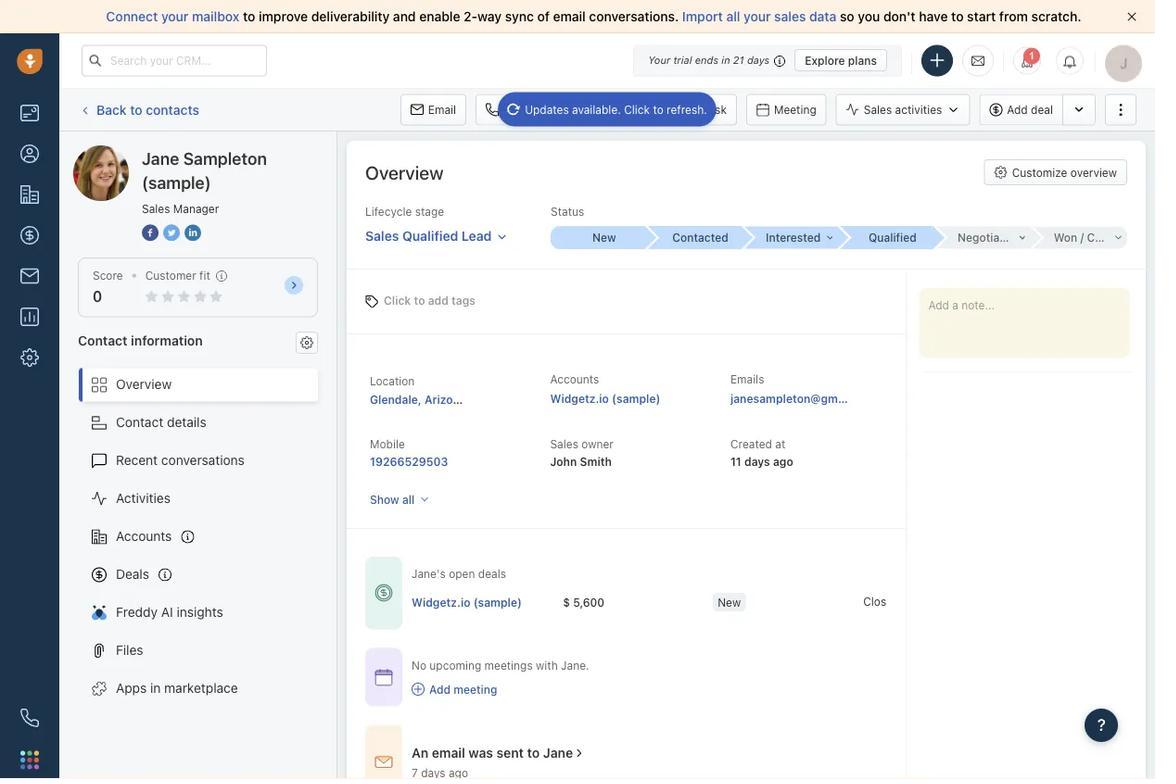Task type: vqa. For each thing, say whether or not it's contained in the screenshot.
the right Overview
yes



Task type: locate. For each thing, give the bounding box(es) containing it.
contacted
[[672, 231, 729, 244]]

jane down the "contacts"
[[142, 148, 179, 168]]

from
[[999, 9, 1028, 24]]

(sample) up sales manager
[[142, 172, 211, 192]]

fit
[[199, 269, 210, 282]]

conversations.
[[589, 9, 679, 24]]

0 vertical spatial accounts
[[550, 373, 599, 386]]

0 vertical spatial all
[[726, 9, 740, 24]]

1
[[1029, 50, 1035, 62]]

1 horizontal spatial add
[[1007, 103, 1028, 116]]

sales left the activities
[[864, 103, 892, 116]]

explore plans link
[[795, 49, 887, 71]]

linkedin circled image
[[185, 223, 201, 242]]

1 vertical spatial widgetz.io
[[412, 596, 471, 609]]

connect
[[106, 9, 158, 24]]

widgetz.io (sample)
[[412, 596, 522, 609]]

close image
[[1127, 12, 1137, 21]]

interested link
[[743, 227, 839, 249]]

0 vertical spatial new
[[593, 231, 616, 244]]

0 horizontal spatial all
[[402, 493, 415, 506]]

days right 21
[[747, 54, 770, 66]]

jane
[[110, 145, 139, 160], [142, 148, 179, 168], [543, 746, 573, 761]]

to right back
[[130, 102, 142, 117]]

status
[[551, 205, 584, 218]]

1 horizontal spatial accounts
[[550, 373, 599, 386]]

jane down back
[[110, 145, 139, 160]]

task
[[703, 103, 727, 116]]

add
[[1007, 103, 1028, 116], [429, 683, 451, 696]]

negotiation / lost button
[[935, 227, 1053, 249]]

0 vertical spatial in
[[722, 54, 730, 66]]

in inside row
[[902, 595, 911, 608]]

2 vertical spatial in
[[150, 681, 161, 696]]

0 vertical spatial add
[[1007, 103, 1028, 116]]

to inside back to contacts link
[[130, 102, 142, 117]]

accounts up owner on the bottom right of page
[[550, 373, 599, 386]]

in for apps in marketplace
[[150, 681, 161, 696]]

0 vertical spatial email
[[553, 9, 586, 24]]

your
[[648, 54, 671, 66]]

freshworks switcher image
[[20, 751, 39, 770]]

meeting button
[[746, 94, 827, 126]]

1 vertical spatial overview
[[116, 377, 172, 392]]

connect your mailbox link
[[106, 9, 243, 24]]

0 horizontal spatial your
[[161, 9, 189, 24]]

0 horizontal spatial add
[[429, 683, 451, 696]]

all right "import"
[[726, 9, 740, 24]]

0 horizontal spatial email
[[432, 746, 465, 761]]

ago
[[773, 455, 793, 468]]

add left the deal
[[1007, 103, 1028, 116]]

2 horizontal spatial in
[[902, 595, 911, 608]]

0 horizontal spatial /
[[1023, 231, 1027, 244]]

/
[[1023, 231, 1027, 244], [1081, 231, 1084, 244]]

click to add tags
[[384, 294, 476, 307]]

sales for sales activities
[[864, 103, 892, 116]]

start
[[967, 9, 996, 24]]

widgetz.io up owner on the bottom right of page
[[550, 392, 609, 405]]

1 vertical spatial accounts
[[116, 529, 172, 544]]

1 vertical spatial days
[[745, 455, 770, 468]]

widgetz.io down 'jane's'
[[412, 596, 471, 609]]

add inside button
[[1007, 103, 1028, 116]]

0
[[93, 288, 102, 306]]

sales up facebook circled image
[[142, 202, 170, 215]]

overview up lifecycle stage
[[365, 161, 444, 183]]

sales down 'lifecycle'
[[365, 228, 399, 244]]

container_wx8msf4aqz5i3rn1 image
[[375, 584, 393, 603], [412, 683, 425, 696], [573, 748, 586, 761], [375, 754, 393, 773]]

1 horizontal spatial new
[[718, 596, 741, 609]]

widgetz.io (sample) link down the open on the bottom of page
[[412, 594, 522, 610]]

days down created
[[745, 455, 770, 468]]

in
[[722, 54, 730, 66], [902, 595, 911, 608], [150, 681, 161, 696]]

add for add meeting
[[429, 683, 451, 696]]

1 vertical spatial email
[[432, 746, 465, 761]]

1 vertical spatial new
[[718, 596, 741, 609]]

explore
[[805, 54, 845, 67]]

activities
[[895, 103, 942, 116]]

click left add
[[384, 294, 411, 307]]

in right apps
[[150, 681, 161, 696]]

1 horizontal spatial /
[[1081, 231, 1084, 244]]

contact up "recent" in the left bottom of the page
[[116, 415, 163, 430]]

all right show
[[402, 493, 415, 506]]

to right sent
[[527, 746, 540, 761]]

scratch.
[[1032, 9, 1082, 24]]

freddy
[[116, 605, 158, 620]]

0 horizontal spatial in
[[150, 681, 161, 696]]

click right available.
[[624, 103, 650, 116]]

contact
[[78, 333, 128, 348], [116, 415, 163, 430]]

1 / from the left
[[1023, 231, 1027, 244]]

new link
[[551, 226, 647, 250]]

container_wx8msf4aqz5i3rn1 image
[[375, 669, 393, 687]]

1 horizontal spatial email
[[553, 9, 586, 24]]

0 button
[[93, 288, 102, 306]]

0 horizontal spatial click
[[384, 294, 411, 307]]

stage
[[415, 205, 444, 218]]

0 vertical spatial click
[[624, 103, 650, 116]]

to left refresh.
[[653, 103, 664, 116]]

0 vertical spatial widgetz.io
[[550, 392, 609, 405]]

janesampleton@gmail.com link
[[731, 390, 877, 408]]

2 / from the left
[[1081, 231, 1084, 244]]

task button
[[675, 94, 737, 126]]

widgetz.io (sample) link up owner on the bottom right of page
[[550, 392, 661, 405]]

/ right 'won'
[[1081, 231, 1084, 244]]

jane right sent
[[543, 746, 573, 761]]

in left jan
[[902, 595, 911, 608]]

add down upcoming
[[429, 683, 451, 696]]

deliverability
[[311, 9, 390, 24]]

0 horizontal spatial qualified
[[402, 228, 458, 244]]

row
[[412, 583, 1014, 622]]

overview
[[1071, 166, 1117, 179]]

0 horizontal spatial widgetz.io (sample) link
[[412, 594, 522, 610]]

1 horizontal spatial in
[[722, 54, 730, 66]]

created at 11 days ago
[[731, 438, 793, 468]]

contact down 0
[[78, 333, 128, 348]]

new
[[593, 231, 616, 244], [718, 596, 741, 609]]

container_wx8msf4aqz5i3rn1 image left an
[[375, 754, 393, 773]]

1 vertical spatial widgetz.io (sample) link
[[412, 594, 522, 610]]

marketplace
[[164, 681, 238, 696]]

0 horizontal spatial widgetz.io
[[412, 596, 471, 609]]

(sample) inside accounts widgetz.io (sample)
[[612, 392, 661, 405]]

and
[[393, 9, 416, 24]]

your left mailbox
[[161, 9, 189, 24]]

sales
[[774, 9, 806, 24]]

0 horizontal spatial accounts
[[116, 529, 172, 544]]

customize overview button
[[984, 159, 1127, 185]]

tags
[[452, 294, 476, 307]]

activities
[[116, 491, 171, 506]]

1 horizontal spatial widgetz.io (sample) link
[[550, 392, 661, 405]]

0 horizontal spatial new
[[593, 231, 616, 244]]

1 your from the left
[[161, 9, 189, 24]]

accounts down activities
[[116, 529, 172, 544]]

apps
[[116, 681, 147, 696]]

accounts for accounts
[[116, 529, 172, 544]]

1 horizontal spatial widgetz.io
[[550, 392, 609, 405]]

widgetz.io inside row
[[412, 596, 471, 609]]

recent conversations
[[116, 453, 245, 468]]

your trial ends in 21 days
[[648, 54, 770, 66]]

to left add
[[414, 294, 425, 307]]

jane's
[[412, 568, 446, 581]]

(sample) up owner on the bottom right of page
[[612, 392, 661, 405]]

overview up contact details
[[116, 377, 172, 392]]

container_wx8msf4aqz5i3rn1 image down 'no'
[[412, 683, 425, 696]]

(sample) down deals
[[473, 596, 522, 609]]

deal
[[1031, 103, 1053, 116]]

1 vertical spatial contact
[[116, 415, 163, 430]]

(sample) up the manager
[[210, 145, 263, 160]]

/ for won
[[1081, 231, 1084, 244]]

/ left 'lost'
[[1023, 231, 1027, 244]]

facebook circled image
[[142, 223, 159, 242]]

0 vertical spatial contact
[[78, 333, 128, 348]]

churned
[[1087, 231, 1133, 244]]

emails
[[731, 373, 764, 386]]

sales up john
[[550, 438, 579, 451]]

back to contacts
[[96, 102, 199, 117]]

accounts for accounts widgetz.io (sample)
[[550, 373, 599, 386]]

$
[[563, 596, 570, 609]]

sales
[[864, 103, 892, 116], [142, 202, 170, 215], [365, 228, 399, 244], [550, 438, 579, 451]]

add deal
[[1007, 103, 1053, 116]]

jane sampleton (sample)
[[110, 145, 263, 160], [142, 148, 267, 192]]

container_wx8msf4aqz5i3rn1 image inside add meeting link
[[412, 683, 425, 696]]

0 vertical spatial overview
[[365, 161, 444, 183]]

click
[[624, 103, 650, 116], [384, 294, 411, 307]]

meeting
[[774, 103, 817, 116]]

add
[[428, 294, 449, 307]]

1 vertical spatial add
[[429, 683, 451, 696]]

0 horizontal spatial jane
[[110, 145, 139, 160]]

email right 'of'
[[553, 9, 586, 24]]

upcoming
[[430, 659, 481, 672]]

won
[[1054, 231, 1078, 244]]

customer fit
[[145, 269, 210, 282]]

conversations
[[161, 453, 245, 468]]

sales inside sales owner john smith
[[550, 438, 579, 451]]

won / churned button
[[1031, 227, 1133, 249]]

of
[[537, 9, 550, 24]]

0 horizontal spatial overview
[[116, 377, 172, 392]]

jane sampleton (sample) down the "contacts"
[[110, 145, 263, 160]]

sync
[[505, 9, 534, 24]]

1 vertical spatial in
[[902, 595, 911, 608]]

at
[[775, 438, 786, 451]]

in left 21
[[722, 54, 730, 66]]

accounts inside accounts widgetz.io (sample)
[[550, 373, 599, 386]]

your left sales
[[744, 9, 771, 24]]

1 horizontal spatial your
[[744, 9, 771, 24]]

email right an
[[432, 746, 465, 761]]



Task type: describe. For each thing, give the bounding box(es) containing it.
add meeting link
[[412, 682, 589, 698]]

add meeting
[[429, 683, 497, 696]]

closes
[[863, 595, 899, 608]]

so
[[840, 9, 855, 24]]

2-
[[464, 9, 478, 24]]

19266529503 link
[[370, 455, 448, 468]]

contact for contact information
[[78, 333, 128, 348]]

in for closes in jan
[[902, 595, 911, 608]]

no upcoming meetings with jane.
[[412, 659, 589, 672]]

(sample) inside row
[[473, 596, 522, 609]]

interested button
[[743, 227, 839, 249]]

2 your from the left
[[744, 9, 771, 24]]

meetings
[[485, 659, 533, 672]]

container_wx8msf4aqz5i3rn1 image left widgetz.io (sample)
[[375, 584, 393, 603]]

phone element
[[11, 700, 48, 737]]

accounts widgetz.io (sample)
[[550, 373, 661, 405]]

meeting
[[454, 683, 497, 696]]

information
[[131, 333, 203, 348]]

1 vertical spatial all
[[402, 493, 415, 506]]

negotiation
[[958, 231, 1020, 244]]

call
[[504, 103, 523, 116]]

to inside updates available. click to refresh. link
[[653, 103, 664, 116]]

sales qualified lead link
[[365, 220, 508, 246]]

/ for negotiation
[[1023, 231, 1027, 244]]

available.
[[572, 103, 621, 116]]

1 horizontal spatial jane
[[142, 148, 179, 168]]

1 horizontal spatial click
[[624, 103, 650, 116]]

mailbox
[[192, 9, 240, 24]]

qualified link
[[839, 226, 935, 250]]

jane.
[[561, 659, 589, 672]]

jane's open deals
[[412, 568, 506, 581]]

won / churned link
[[1031, 227, 1133, 249]]

to right mailbox
[[243, 9, 255, 24]]

lifecycle
[[365, 205, 412, 218]]

1 horizontal spatial qualified
[[869, 231, 917, 244]]

location
[[370, 375, 415, 388]]

sales for sales manager
[[142, 202, 170, 215]]

sales owner john smith
[[550, 438, 614, 468]]

you
[[858, 9, 880, 24]]

ends
[[695, 54, 719, 66]]

customize overview
[[1012, 166, 1117, 179]]

customer
[[145, 269, 196, 282]]

show
[[370, 493, 399, 506]]

email
[[428, 103, 456, 116]]

negotiation / lost
[[958, 231, 1053, 244]]

sales activities
[[864, 103, 942, 116]]

5,600
[[573, 596, 605, 609]]

data
[[809, 9, 837, 24]]

send email image
[[972, 53, 985, 68]]

contact for contact details
[[116, 415, 163, 430]]

11
[[731, 455, 742, 468]]

widgetz.io inside accounts widgetz.io (sample)
[[550, 392, 609, 405]]

mobile
[[370, 438, 405, 451]]

ai
[[161, 605, 173, 620]]

an email was sent to jane
[[412, 746, 573, 761]]

add for add deal
[[1007, 103, 1028, 116]]

import all your sales data link
[[682, 9, 840, 24]]

an
[[412, 746, 429, 761]]

row containing closes in jan
[[412, 583, 1014, 622]]

call link
[[476, 94, 533, 126]]

apps in marketplace
[[116, 681, 238, 696]]

won / churned
[[1054, 231, 1133, 244]]

phone image
[[20, 709, 39, 728]]

have
[[919, 9, 948, 24]]

sampleton up the manager
[[183, 148, 267, 168]]

updates available. click to refresh. link
[[498, 92, 717, 127]]

insights
[[177, 605, 223, 620]]

manager
[[173, 202, 219, 215]]

details
[[167, 415, 207, 430]]

score 0
[[93, 269, 123, 306]]

add deal button
[[979, 94, 1063, 126]]

lead
[[462, 228, 492, 244]]

jane sampleton (sample) up the manager
[[142, 148, 267, 192]]

1 horizontal spatial overview
[[365, 161, 444, 183]]

days inside created at 11 days ago
[[745, 455, 770, 468]]

jan
[[914, 595, 933, 608]]

john
[[550, 455, 577, 468]]

open
[[449, 568, 475, 581]]

twitter circled image
[[163, 223, 180, 242]]

updates
[[525, 103, 569, 116]]

back
[[96, 102, 127, 117]]

1 vertical spatial click
[[384, 294, 411, 307]]

2 horizontal spatial jane
[[543, 746, 573, 761]]

mng settings image
[[300, 336, 313, 349]]

deals
[[478, 568, 506, 581]]

0 vertical spatial widgetz.io (sample) link
[[550, 392, 661, 405]]

deals
[[116, 567, 149, 582]]

mobile 19266529503
[[370, 438, 448, 468]]

19266529503
[[370, 455, 448, 468]]

sales for sales qualified lead
[[365, 228, 399, 244]]

0 vertical spatial days
[[747, 54, 770, 66]]

no
[[412, 659, 427, 672]]

usa
[[473, 393, 496, 406]]

smith
[[580, 455, 612, 468]]

import
[[682, 9, 723, 24]]

email button
[[400, 94, 466, 126]]

container_wx8msf4aqz5i3rn1 image right sent
[[573, 748, 586, 761]]

explore plans
[[805, 54, 877, 67]]

interested
[[766, 231, 821, 244]]

glendale,
[[370, 393, 422, 406]]

files
[[116, 643, 143, 658]]

sampleton down the "contacts"
[[142, 145, 206, 160]]

lifecycle stage
[[365, 205, 444, 218]]

way
[[478, 9, 502, 24]]

back to contacts link
[[78, 95, 200, 124]]

Search your CRM... text field
[[82, 45, 267, 76]]

score
[[93, 269, 123, 282]]

customize
[[1012, 166, 1068, 179]]

21
[[733, 54, 744, 66]]

connect your mailbox to improve deliverability and enable 2-way sync of email conversations. import all your sales data so you don't have to start from scratch.
[[106, 9, 1082, 24]]

lost
[[1030, 231, 1053, 244]]

1 horizontal spatial all
[[726, 9, 740, 24]]

with
[[536, 659, 558, 672]]

to left 'start'
[[951, 9, 964, 24]]

janesampleton@gmail.com
[[731, 392, 877, 405]]

widgetz.io (sample) link inside row
[[412, 594, 522, 610]]

sales qualified lead
[[365, 228, 492, 244]]



